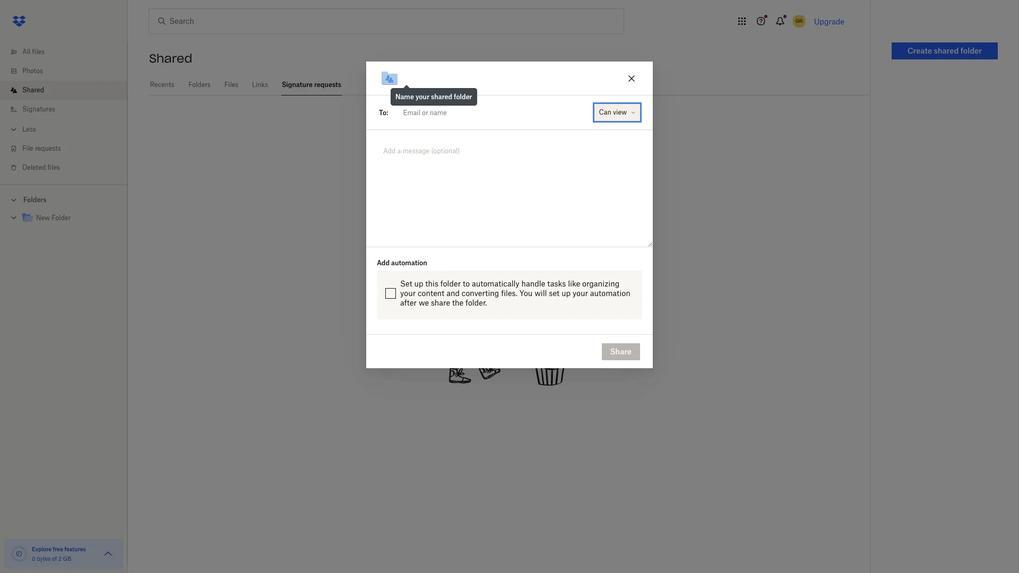 Task type: vqa. For each thing, say whether or not it's contained in the screenshot.
Get Signatures BUTTON
no



Task type: describe. For each thing, give the bounding box(es) containing it.
photos
[[22, 67, 43, 75]]

deleted files
[[22, 163, 60, 171]]

folders inside folders button
[[23, 196, 46, 204]]

content
[[418, 289, 444, 298]]

appear
[[559, 158, 591, 169]]

1 horizontal spatial up
[[562, 289, 571, 298]]

links link
[[252, 74, 269, 94]]

2
[[58, 556, 62, 562]]

your down like
[[573, 289, 588, 298]]

view
[[613, 108, 627, 116]]

files link
[[224, 74, 239, 94]]

0 horizontal spatial up
[[414, 279, 423, 288]]

in
[[540, 136, 551, 151]]

dropbox image
[[8, 11, 30, 32]]

create shared folder
[[908, 46, 982, 55]]

signatures link
[[8, 100, 127, 119]]

to
[[463, 279, 470, 288]]

folder inside button
[[961, 46, 982, 55]]

0
[[32, 556, 35, 562]]

to:
[[379, 109, 388, 117]]

this
[[425, 279, 438, 288]]

shared list item
[[0, 81, 127, 100]]

shared inside button
[[934, 46, 959, 55]]

free
[[53, 546, 63, 553]]

files.
[[501, 289, 518, 298]]

gb
[[63, 556, 71, 562]]

list containing all files
[[0, 36, 127, 185]]

upgrade link
[[814, 17, 844, 26]]

file requests
[[22, 144, 61, 152]]

file requests link
[[8, 139, 127, 158]]

illustration of an empty shelf image
[[426, 229, 585, 388]]

automatically
[[472, 279, 519, 288]]

all
[[22, 48, 30, 56]]

we
[[419, 298, 429, 307]]

all files link
[[8, 42, 127, 62]]

when you request signatures, they'll appear here.
[[395, 158, 616, 169]]

recents
[[150, 81, 174, 89]]

create shared folder button
[[892, 42, 998, 59]]

no
[[402, 136, 418, 151]]

folder for name your shared folder
[[454, 93, 472, 101]]

like
[[568, 279, 580, 288]]

bytes
[[37, 556, 50, 562]]

new
[[36, 214, 50, 222]]

signatures
[[22, 105, 55, 113]]

of
[[52, 556, 57, 562]]

signature requests
[[282, 81, 341, 89]]

share
[[431, 298, 450, 307]]

quota usage element
[[11, 546, 28, 563]]

deleted
[[22, 163, 46, 171]]

add automation
[[377, 259, 427, 267]]

Add a message (optional) text field
[[379, 143, 640, 167]]

signature requests link
[[281, 74, 342, 94]]

handle
[[521, 279, 545, 288]]

folders inside folders 'link'
[[188, 81, 211, 89]]

request
[[441, 158, 476, 169]]

sharing modal dialog
[[366, 62, 653, 453]]

the
[[452, 298, 464, 307]]

Contact name field
[[399, 104, 589, 121]]

folders button
[[0, 192, 127, 208]]

shared inside list item
[[22, 86, 44, 94]]

shared link
[[8, 81, 127, 100]]

you
[[423, 158, 439, 169]]

folder for set up this folder to automatically handle tasks like organizing your content and converting files. you will set up your automation after we share the folder.
[[440, 279, 461, 288]]

0 vertical spatial automation
[[391, 259, 427, 267]]

your right name
[[416, 93, 429, 101]]

set
[[549, 289, 560, 298]]

less image
[[8, 124, 19, 135]]

file
[[22, 144, 33, 152]]

can view
[[599, 108, 627, 116]]

links
[[252, 81, 268, 89]]



Task type: locate. For each thing, give the bounding box(es) containing it.
will
[[535, 289, 547, 298]]

shared down photos
[[22, 86, 44, 94]]

your
[[416, 93, 429, 101], [400, 289, 416, 298], [573, 289, 588, 298]]

0 horizontal spatial folders
[[23, 196, 46, 204]]

files inside all files link
[[32, 48, 45, 56]]

new folder
[[36, 214, 71, 222]]

folders
[[188, 81, 211, 89], [23, 196, 46, 204]]

0 horizontal spatial shared
[[22, 86, 44, 94]]

2 horizontal spatial requests
[[482, 136, 537, 151]]

name
[[395, 93, 414, 101]]

0 vertical spatial shared
[[934, 46, 959, 55]]

requests for signature requests
[[314, 81, 341, 89]]

can view button
[[594, 104, 640, 121]]

folders link
[[188, 74, 211, 94]]

folder
[[961, 46, 982, 55], [454, 93, 472, 101], [440, 279, 461, 288]]

1 vertical spatial shared
[[22, 86, 44, 94]]

features
[[64, 546, 86, 553]]

requests right file
[[35, 144, 61, 152]]

0 vertical spatial folder
[[961, 46, 982, 55]]

name your shared folder
[[395, 93, 472, 101]]

folder up the and
[[440, 279, 461, 288]]

folder inside set up this folder to automatically handle tasks like organizing your content and converting files. you will set up your automation after we share the folder.
[[440, 279, 461, 288]]

automation inside set up this folder to automatically handle tasks like organizing your content and converting files. you will set up your automation after we share the folder.
[[590, 289, 630, 298]]

files inside deleted files link
[[48, 163, 60, 171]]

shared right name
[[431, 93, 452, 101]]

folder.
[[466, 298, 487, 307]]

add
[[377, 259, 390, 267]]

folder
[[52, 214, 71, 222]]

explore
[[32, 546, 52, 553]]

shared right create
[[934, 46, 959, 55]]

all files
[[22, 48, 45, 56]]

requests
[[314, 81, 341, 89], [482, 136, 537, 151], [35, 144, 61, 152]]

signature
[[422, 136, 479, 151]]

photos link
[[8, 62, 127, 81]]

your up the after
[[400, 289, 416, 298]]

list
[[0, 36, 127, 185]]

recents link
[[149, 74, 175, 94]]

1 horizontal spatial folders
[[188, 81, 211, 89]]

1 horizontal spatial shared
[[149, 51, 192, 66]]

you
[[520, 289, 533, 298]]

share
[[610, 347, 632, 356]]

folders left files
[[188, 81, 211, 89]]

set up this folder to automatically handle tasks like organizing your content and converting files. you will set up your automation after we share the folder.
[[400, 279, 630, 307]]

1 vertical spatial folders
[[23, 196, 46, 204]]

shared
[[934, 46, 959, 55], [431, 93, 452, 101]]

signatures,
[[479, 158, 527, 169]]

signature
[[282, 81, 313, 89]]

0 horizontal spatial automation
[[391, 259, 427, 267]]

1 horizontal spatial automation
[[590, 289, 630, 298]]

automation down organizing
[[590, 289, 630, 298]]

1 horizontal spatial shared
[[934, 46, 959, 55]]

tasks
[[547, 279, 566, 288]]

tab list
[[149, 74, 870, 96]]

files for all files
[[32, 48, 45, 56]]

0 horizontal spatial files
[[32, 48, 45, 56]]

less
[[22, 125, 36, 133]]

1 vertical spatial automation
[[590, 289, 630, 298]]

1 vertical spatial up
[[562, 289, 571, 298]]

files right deleted
[[48, 163, 60, 171]]

they'll
[[530, 158, 556, 169]]

files
[[224, 81, 239, 89]]

1 vertical spatial folder
[[454, 93, 472, 101]]

when
[[395, 158, 420, 169]]

1 vertical spatial shared
[[431, 93, 452, 101]]

tab list containing recents
[[149, 74, 870, 96]]

shared inside sharing modal dialog
[[431, 93, 452, 101]]

folders up 'new' at the left top
[[23, 196, 46, 204]]

requests right signature
[[314, 81, 341, 89]]

None field
[[388, 102, 592, 123]]

2 vertical spatial folder
[[440, 279, 461, 288]]

0 horizontal spatial shared
[[431, 93, 452, 101]]

shared
[[149, 51, 192, 66], [22, 86, 44, 94]]

automation
[[391, 259, 427, 267], [590, 289, 630, 298]]

0 vertical spatial up
[[414, 279, 423, 288]]

can
[[599, 108, 611, 116]]

1 horizontal spatial files
[[48, 163, 60, 171]]

no signature requests in progress
[[402, 136, 609, 151]]

0 vertical spatial files
[[32, 48, 45, 56]]

files
[[32, 48, 45, 56], [48, 163, 60, 171]]

files for deleted files
[[48, 163, 60, 171]]

here.
[[593, 158, 616, 169]]

0 vertical spatial folders
[[188, 81, 211, 89]]

progress
[[555, 136, 609, 151]]

folder right create
[[961, 46, 982, 55]]

0 vertical spatial shared
[[149, 51, 192, 66]]

set
[[400, 279, 412, 288]]

folder up contact name field
[[454, 93, 472, 101]]

create
[[908, 46, 932, 55]]

explore free features 0 bytes of 2 gb
[[32, 546, 86, 562]]

deleted files link
[[8, 158, 127, 177]]

new folder link
[[21, 211, 119, 226]]

requests for file requests
[[35, 144, 61, 152]]

upgrade
[[814, 17, 844, 26]]

organizing
[[582, 279, 620, 288]]

up
[[414, 279, 423, 288], [562, 289, 571, 298]]

and
[[447, 289, 460, 298]]

after
[[400, 298, 417, 307]]

requests up the when you request signatures, they'll appear here.
[[482, 136, 537, 151]]

files right all
[[32, 48, 45, 56]]

share button
[[602, 343, 640, 360]]

shared up recents link
[[149, 51, 192, 66]]

1 horizontal spatial requests
[[314, 81, 341, 89]]

1 vertical spatial files
[[48, 163, 60, 171]]

converting
[[462, 289, 499, 298]]

automation up set
[[391, 259, 427, 267]]

0 horizontal spatial requests
[[35, 144, 61, 152]]



